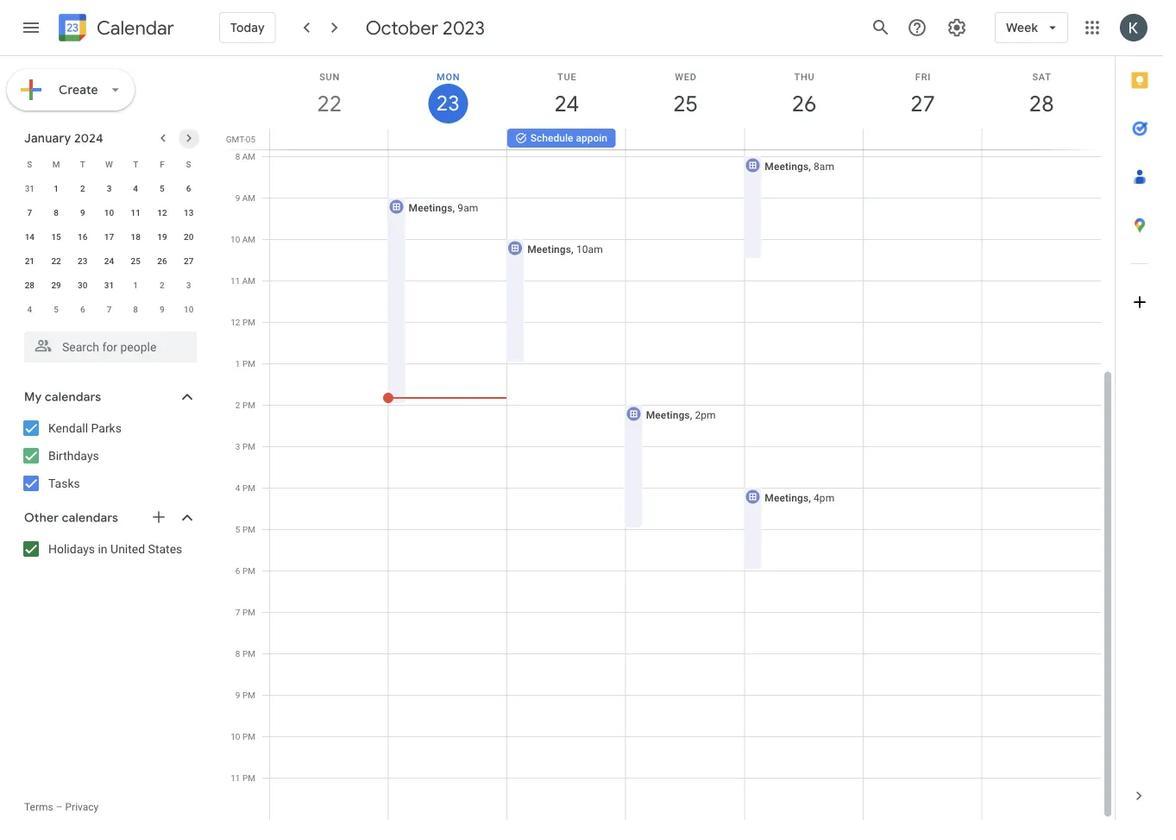 Task type: vqa. For each thing, say whether or not it's contained in the screenshot.


Task type: locate. For each thing, give the bounding box(es) containing it.
1 vertical spatial 3
[[186, 280, 191, 290]]

4 pm from the top
[[243, 441, 256, 452]]

pm up 8 pm
[[243, 607, 256, 617]]

2 vertical spatial 1
[[236, 358, 240, 369]]

1 horizontal spatial 2
[[160, 280, 165, 290]]

february 2 element
[[152, 275, 173, 295]]

3 inside grid
[[236, 441, 240, 452]]

7 down december 31 element
[[27, 207, 32, 218]]

, left 9am
[[453, 202, 455, 214]]

1 vertical spatial 4
[[27, 304, 32, 314]]

1 horizontal spatial 5
[[160, 183, 165, 193]]

0 vertical spatial 4
[[133, 183, 138, 193]]

0 horizontal spatial 28
[[25, 280, 35, 290]]

–
[[56, 801, 63, 813]]

,
[[809, 160, 812, 172], [453, 202, 455, 214], [572, 243, 574, 255], [690, 409, 693, 421], [809, 492, 812, 504]]

row group containing 31
[[16, 176, 202, 321]]

2 vertical spatial 4
[[236, 483, 240, 493]]

terms – privacy
[[24, 801, 99, 813]]

row down w
[[16, 176, 202, 200]]

kendall parks
[[48, 421, 122, 435]]

2 t from the left
[[133, 159, 138, 169]]

22
[[316, 89, 341, 118], [51, 256, 61, 266]]

24 down 17
[[104, 256, 114, 266]]

pm for 10 pm
[[243, 731, 256, 742]]

31 up february 7 element
[[104, 280, 114, 290]]

24 down tue
[[554, 89, 578, 118]]

0 horizontal spatial 31
[[25, 183, 35, 193]]

7 row from the top
[[16, 297, 202, 321]]

february 1 element
[[125, 275, 146, 295]]

10 pm from the top
[[243, 690, 256, 700]]

0 horizontal spatial 12
[[157, 207, 167, 218]]

2 horizontal spatial 1
[[236, 358, 240, 369]]

31 up 14
[[25, 183, 35, 193]]

26 inside row
[[157, 256, 167, 266]]

fri 27
[[910, 71, 935, 118]]

4 up 11 element
[[133, 183, 138, 193]]

february 5 element
[[46, 299, 67, 319]]

row
[[16, 152, 202, 176], [16, 176, 202, 200], [16, 200, 202, 225], [16, 225, 202, 249], [16, 249, 202, 273], [16, 273, 202, 297], [16, 297, 202, 321]]

9 up the 10 am
[[235, 193, 240, 203]]

6
[[186, 183, 191, 193], [80, 304, 85, 314], [236, 566, 240, 576]]

am down 8 am
[[242, 193, 256, 203]]

am for 8 am
[[242, 151, 256, 161]]

2 vertical spatial 11
[[231, 773, 240, 783]]

15 element
[[46, 226, 67, 247]]

pm for 5 pm
[[243, 524, 256, 534]]

meetings for meetings , 9am
[[409, 202, 453, 214]]

my calendars button
[[3, 383, 214, 411]]

31
[[25, 183, 35, 193], [104, 280, 114, 290]]

26
[[791, 89, 816, 118], [157, 256, 167, 266]]

4 down 3 pm
[[236, 483, 240, 493]]

1 horizontal spatial 6
[[186, 183, 191, 193]]

meetings left 8am
[[765, 160, 809, 172]]

row containing 28
[[16, 273, 202, 297]]

0 horizontal spatial 23
[[78, 256, 88, 266]]

28 down 21
[[25, 280, 35, 290]]

meetings left 2pm
[[646, 409, 690, 421]]

1 horizontal spatial 23
[[435, 90, 459, 117]]

26 down the 19 at the top of page
[[157, 256, 167, 266]]

6 up the 7 pm
[[236, 566, 240, 576]]

0 vertical spatial 7
[[27, 207, 32, 218]]

28
[[1029, 89, 1054, 118], [25, 280, 35, 290]]

6 pm from the top
[[243, 524, 256, 534]]

10 up '11 am'
[[231, 234, 240, 244]]

2023
[[443, 16, 485, 40]]

0 vertical spatial 2
[[80, 183, 85, 193]]

0 vertical spatial 31
[[25, 183, 35, 193]]

1 down m on the top of the page
[[54, 183, 59, 193]]

0 horizontal spatial 4
[[27, 304, 32, 314]]

23 inside mon 23
[[435, 90, 459, 117]]

t left f
[[133, 159, 138, 169]]

8 down "gmt-"
[[235, 151, 240, 161]]

16 element
[[72, 226, 93, 247]]

1 horizontal spatial 3
[[186, 280, 191, 290]]

4 for 4 pm
[[236, 483, 240, 493]]

row up 17 'element'
[[16, 200, 202, 225]]

0 vertical spatial 23
[[435, 90, 459, 117]]

20
[[184, 231, 194, 242]]

calendars up 'kendall' at the bottom left
[[45, 389, 101, 405]]

terms link
[[24, 801, 53, 813]]

2 vertical spatial 2
[[236, 400, 240, 410]]

1 down 12 pm
[[236, 358, 240, 369]]

0 vertical spatial 6
[[186, 183, 191, 193]]

5 pm from the top
[[243, 483, 256, 493]]

3 up february 10 element on the left top of the page
[[186, 280, 191, 290]]

2 pm from the top
[[243, 358, 256, 369]]

3 up the 4 pm
[[236, 441, 240, 452]]

2 for february 2 element in the left top of the page
[[160, 280, 165, 290]]

pm down 8 pm
[[243, 690, 256, 700]]

7 down 31 element
[[107, 304, 112, 314]]

row group
[[16, 176, 202, 321]]

16
[[78, 231, 88, 242]]

1 horizontal spatial 1
[[133, 280, 138, 290]]

support image
[[908, 17, 928, 38]]

7 for 7 pm
[[236, 607, 240, 617]]

3 row from the top
[[16, 200, 202, 225]]

1 vertical spatial 5
[[54, 304, 59, 314]]

22 inside row group
[[51, 256, 61, 266]]

2
[[80, 183, 85, 193], [160, 280, 165, 290], [236, 400, 240, 410]]

pm down '10 pm' at the bottom
[[243, 773, 256, 783]]

settings menu image
[[947, 17, 968, 38]]

pm down the 4 pm
[[243, 524, 256, 534]]

1
[[54, 183, 59, 193], [133, 280, 138, 290], [236, 358, 240, 369]]

9 pm
[[236, 690, 256, 700]]

1 horizontal spatial 24
[[554, 89, 578, 118]]

1 cell from the left
[[270, 129, 389, 149]]

1 vertical spatial 12
[[231, 317, 240, 327]]

s
[[27, 159, 32, 169], [186, 159, 191, 169]]

2 up february 9 element
[[160, 280, 165, 290]]

1 vertical spatial 26
[[157, 256, 167, 266]]

2 vertical spatial 3
[[236, 441, 240, 452]]

0 horizontal spatial 25
[[131, 256, 141, 266]]

schedule appointment button
[[508, 129, 635, 148]]

calendars up in
[[62, 510, 118, 526]]

1 vertical spatial 7
[[107, 304, 112, 314]]

22 up 29
[[51, 256, 61, 266]]

0 horizontal spatial 2
[[80, 183, 85, 193]]

in
[[98, 542, 108, 556]]

0 vertical spatial 5
[[160, 183, 165, 193]]

27 down 20
[[184, 256, 194, 266]]

2 horizontal spatial 4
[[236, 483, 240, 493]]

1 vertical spatial 23
[[78, 256, 88, 266]]

2 horizontal spatial 7
[[236, 607, 240, 617]]

4 row from the top
[[16, 225, 202, 249]]

1 t from the left
[[80, 159, 85, 169]]

12 inside january 2024 grid
[[157, 207, 167, 218]]

22 inside grid
[[316, 89, 341, 118]]

9 up '10 pm' at the bottom
[[236, 690, 240, 700]]

11 inside row
[[131, 207, 141, 218]]

0 vertical spatial 26
[[791, 89, 816, 118]]

28 element
[[19, 275, 40, 295]]

13
[[184, 207, 194, 218]]

23 up 30
[[78, 256, 88, 266]]

6 up 13 element on the left top of page
[[186, 183, 191, 193]]

s up december 31 element
[[27, 159, 32, 169]]

8 up 15 element on the top left
[[54, 207, 59, 218]]

17 element
[[99, 226, 120, 247]]

3 for february 3 element
[[186, 280, 191, 290]]

2 up 16 element
[[80, 183, 85, 193]]

27 inside row
[[184, 256, 194, 266]]

, left 8am
[[809, 160, 812, 172]]

0 vertical spatial 28
[[1029, 89, 1054, 118]]

t left w
[[80, 159, 85, 169]]

1 horizontal spatial 12
[[231, 317, 240, 327]]

3
[[107, 183, 112, 193], [186, 280, 191, 290], [236, 441, 240, 452]]

calendar
[[97, 16, 174, 40]]

5 row from the top
[[16, 249, 202, 273]]

row down 10 element
[[16, 225, 202, 249]]

1 vertical spatial 31
[[104, 280, 114, 290]]

2 for 2 pm
[[236, 400, 240, 410]]

cell
[[270, 129, 389, 149], [389, 129, 508, 149], [626, 129, 745, 149], [745, 129, 864, 149], [864, 129, 982, 149], [982, 129, 1101, 149]]

1 horizontal spatial 31
[[104, 280, 114, 290]]

0 horizontal spatial 22
[[51, 256, 61, 266]]

2 vertical spatial 7
[[236, 607, 240, 617]]

pm down 5 pm
[[243, 566, 256, 576]]

2 vertical spatial 5
[[236, 524, 240, 534]]

1 vertical spatial 2
[[160, 280, 165, 290]]

1 horizontal spatial 22
[[316, 89, 341, 118]]

21 element
[[19, 250, 40, 271]]

27
[[910, 89, 935, 118], [184, 256, 194, 266]]

29 element
[[46, 275, 67, 295]]

0 vertical spatial 12
[[157, 207, 167, 218]]

tue
[[558, 71, 577, 82]]

1 horizontal spatial 27
[[910, 89, 935, 118]]

0 horizontal spatial s
[[27, 159, 32, 169]]

11 up 18
[[131, 207, 141, 218]]

row down 2024
[[16, 152, 202, 176]]

2 row from the top
[[16, 176, 202, 200]]

today
[[231, 20, 265, 35]]

9 down february 2 element in the left top of the page
[[160, 304, 165, 314]]

None search field
[[0, 325, 214, 363]]

0 vertical spatial 27
[[910, 89, 935, 118]]

20 element
[[178, 226, 199, 247]]

11 pm from the top
[[243, 731, 256, 742]]

4
[[133, 183, 138, 193], [27, 304, 32, 314], [236, 483, 240, 493]]

row down 17 'element'
[[16, 249, 202, 273]]

cell down 25 link on the right top of page
[[626, 129, 745, 149]]

0 horizontal spatial 3
[[107, 183, 112, 193]]

, for 10am
[[572, 243, 574, 255]]

5
[[160, 183, 165, 193], [54, 304, 59, 314], [236, 524, 240, 534]]

18
[[131, 231, 141, 242]]

, left 10am
[[572, 243, 574, 255]]

tab list
[[1116, 56, 1164, 772]]

9 pm from the top
[[243, 648, 256, 659]]

1 vertical spatial 6
[[80, 304, 85, 314]]

28 down sat
[[1029, 89, 1054, 118]]

0 vertical spatial 1
[[54, 183, 59, 193]]

pm down the 7 pm
[[243, 648, 256, 659]]

s right f
[[186, 159, 191, 169]]

27 down the fri
[[910, 89, 935, 118]]

0 vertical spatial 3
[[107, 183, 112, 193]]

9
[[235, 193, 240, 203], [80, 207, 85, 218], [160, 304, 165, 314], [236, 690, 240, 700]]

29
[[51, 280, 61, 290]]

2 cell from the left
[[389, 129, 508, 149]]

1 pm from the top
[[243, 317, 256, 327]]

4 am from the top
[[242, 275, 256, 286]]

0 horizontal spatial t
[[80, 159, 85, 169]]

6 for 6 pm
[[236, 566, 240, 576]]

pm for 1 pm
[[243, 358, 256, 369]]

7
[[27, 207, 32, 218], [107, 304, 112, 314], [236, 607, 240, 617]]

2 am from the top
[[242, 193, 256, 203]]

cell down 27 link
[[864, 129, 982, 149]]

tue 24
[[554, 71, 578, 118]]

6 row from the top
[[16, 273, 202, 297]]

6 for february 6 element
[[80, 304, 85, 314]]

10am
[[577, 243, 603, 255]]

31 element
[[99, 275, 120, 295]]

26 down thu
[[791, 89, 816, 118]]

pm for 4 pm
[[243, 483, 256, 493]]

4 down 28 element
[[27, 304, 32, 314]]

10 up 11 pm
[[231, 731, 240, 742]]

1 vertical spatial 25
[[131, 256, 141, 266]]

31 for 31 element
[[104, 280, 114, 290]]

0 horizontal spatial 27
[[184, 256, 194, 266]]

24
[[554, 89, 578, 118], [104, 256, 114, 266]]

23 down mon
[[435, 90, 459, 117]]

row down 31 element
[[16, 297, 202, 321]]

10
[[104, 207, 114, 218], [231, 234, 240, 244], [184, 304, 194, 314], [231, 731, 240, 742]]

11 element
[[125, 202, 146, 223]]

0 horizontal spatial 6
[[80, 304, 85, 314]]

1 horizontal spatial t
[[133, 159, 138, 169]]

5 down 29 element at the left top of page
[[54, 304, 59, 314]]

1 horizontal spatial 7
[[107, 304, 112, 314]]

5 cell from the left
[[864, 129, 982, 149]]

3 am from the top
[[242, 234, 256, 244]]

1 horizontal spatial 26
[[791, 89, 816, 118]]

row containing s
[[16, 152, 202, 176]]

0 horizontal spatial 24
[[104, 256, 114, 266]]

25 down 18
[[131, 256, 141, 266]]

1 vertical spatial 24
[[104, 256, 114, 266]]

14
[[25, 231, 35, 242]]

6 down "30" element
[[80, 304, 85, 314]]

calendars
[[45, 389, 101, 405], [62, 510, 118, 526]]

12
[[157, 207, 167, 218], [231, 317, 240, 327]]

7 pm from the top
[[243, 566, 256, 576]]

1 horizontal spatial s
[[186, 159, 191, 169]]

3 pm from the top
[[243, 400, 256, 410]]

5 pm
[[236, 524, 256, 534]]

2 horizontal spatial 3
[[236, 441, 240, 452]]

10 element
[[99, 202, 120, 223]]

0 horizontal spatial 1
[[54, 183, 59, 193]]

calendars inside my calendars "dropdown button"
[[45, 389, 101, 405]]

row up february 7 element
[[16, 273, 202, 297]]

row containing 14
[[16, 225, 202, 249]]

1 vertical spatial 1
[[133, 280, 138, 290]]

1 vertical spatial 11
[[231, 275, 240, 286]]

calendars inside other calendars 'dropdown button'
[[62, 510, 118, 526]]

1 vertical spatial 22
[[51, 256, 61, 266]]

1 row from the top
[[16, 152, 202, 176]]

grid containing 22
[[221, 56, 1116, 820]]

pm up '1 pm'
[[243, 317, 256, 327]]

23 inside january 2024 grid
[[78, 256, 88, 266]]

am down 9 am
[[242, 234, 256, 244]]

6 cell from the left
[[982, 129, 1101, 149]]

0 vertical spatial 22
[[316, 89, 341, 118]]

4 cell from the left
[[745, 129, 864, 149]]

add other calendars image
[[150, 509, 168, 526]]

1 for 1 pm
[[236, 358, 240, 369]]

meetings left 10am
[[528, 243, 572, 255]]

meetings for meetings , 4pm
[[765, 492, 809, 504]]

12 pm from the top
[[243, 773, 256, 783]]

calendars for other calendars
[[62, 510, 118, 526]]

, left 2pm
[[690, 409, 693, 421]]

cell down 22 link
[[270, 129, 389, 149]]

january
[[24, 130, 71, 146]]

0 vertical spatial calendars
[[45, 389, 101, 405]]

pm for 3 pm
[[243, 441, 256, 452]]

12 up the 19 at the top of page
[[157, 207, 167, 218]]

pm down 9 pm
[[243, 731, 256, 742]]

10 down february 3 element
[[184, 304, 194, 314]]

8 pm from the top
[[243, 607, 256, 617]]

pm up 5 pm
[[243, 483, 256, 493]]

grid
[[221, 56, 1116, 820]]

27 link
[[904, 84, 943, 123]]

9 for 9 pm
[[236, 690, 240, 700]]

0 vertical spatial 25
[[673, 89, 697, 118]]

appointment
[[576, 132, 635, 144]]

28 inside grid
[[1029, 89, 1054, 118]]

1 am from the top
[[242, 151, 256, 161]]

am for 10 am
[[242, 234, 256, 244]]

1 horizontal spatial 25
[[673, 89, 697, 118]]

, left 4pm
[[809, 492, 812, 504]]

2 horizontal spatial 2
[[236, 400, 240, 410]]

2 down '1 pm'
[[236, 400, 240, 410]]

meetings left 9am
[[409, 202, 453, 214]]

mon
[[437, 71, 461, 82]]

holidays in united states
[[48, 542, 182, 556]]

11 down the 10 am
[[231, 275, 240, 286]]

7 for february 7 element
[[107, 304, 112, 314]]

12 down '11 am'
[[231, 317, 240, 327]]

today button
[[219, 7, 276, 48]]

cell up meetings , 8am
[[745, 129, 864, 149]]

25 down wed
[[673, 89, 697, 118]]

cell down the 23 link
[[389, 129, 508, 149]]

2 horizontal spatial 6
[[236, 566, 240, 576]]

meetings
[[765, 160, 809, 172], [409, 202, 453, 214], [528, 243, 572, 255], [646, 409, 690, 421], [765, 492, 809, 504]]

february 3 element
[[178, 275, 199, 295]]

am down 05
[[242, 151, 256, 161]]

1 down 25 element
[[133, 280, 138, 290]]

8 down february 1 element
[[133, 304, 138, 314]]

week button
[[996, 7, 1069, 48]]

1 horizontal spatial 28
[[1029, 89, 1054, 118]]

Search for people text field
[[35, 332, 187, 363]]

pm up 2 pm
[[243, 358, 256, 369]]

3 up 10 element
[[107, 183, 112, 193]]

0 vertical spatial 11
[[131, 207, 141, 218]]

5 down f
[[160, 183, 165, 193]]

10 up 17
[[104, 207, 114, 218]]

7 up 8 pm
[[236, 607, 240, 617]]

9am
[[458, 202, 479, 214]]

22 down sun
[[316, 89, 341, 118]]

am up 12 pm
[[242, 275, 256, 286]]

0 horizontal spatial 26
[[157, 256, 167, 266]]

pm
[[243, 317, 256, 327], [243, 358, 256, 369], [243, 400, 256, 410], [243, 441, 256, 452], [243, 483, 256, 493], [243, 524, 256, 534], [243, 566, 256, 576], [243, 607, 256, 617], [243, 648, 256, 659], [243, 690, 256, 700], [243, 731, 256, 742], [243, 773, 256, 783]]

, for 9am
[[453, 202, 455, 214]]

schedule appointment row
[[262, 129, 1116, 149]]

2 s from the left
[[186, 159, 191, 169]]

2 vertical spatial 6
[[236, 566, 240, 576]]

17
[[104, 231, 114, 242]]

am
[[242, 151, 256, 161], [242, 193, 256, 203], [242, 234, 256, 244], [242, 275, 256, 286]]

pm down '1 pm'
[[243, 400, 256, 410]]

10 for 10 element
[[104, 207, 114, 218]]

1 vertical spatial 27
[[184, 256, 194, 266]]

meetings left 4pm
[[765, 492, 809, 504]]

1 vertical spatial calendars
[[62, 510, 118, 526]]

meetings , 9am
[[409, 202, 479, 214]]

pm for 7 pm
[[243, 607, 256, 617]]

26 element
[[152, 250, 173, 271]]

f
[[160, 159, 165, 169]]

pm up the 4 pm
[[243, 441, 256, 452]]

8 am
[[235, 151, 256, 161]]

1 vertical spatial 28
[[25, 280, 35, 290]]

cell down 28 link at the right of the page
[[982, 129, 1101, 149]]

23 element
[[72, 250, 93, 271]]

12 for 12
[[157, 207, 167, 218]]

8 up 9 pm
[[236, 648, 240, 659]]

11 for 11 am
[[231, 275, 240, 286]]

0 horizontal spatial 5
[[54, 304, 59, 314]]

5 up 6 pm
[[236, 524, 240, 534]]

2 horizontal spatial 5
[[236, 524, 240, 534]]

february 4 element
[[19, 299, 40, 319]]

11 down '10 pm' at the bottom
[[231, 773, 240, 783]]



Task type: describe. For each thing, give the bounding box(es) containing it.
3 for 3 pm
[[236, 441, 240, 452]]

8am
[[814, 160, 835, 172]]

schedule appointment
[[531, 132, 635, 144]]

meetings , 10am
[[528, 243, 603, 255]]

thu 26
[[791, 71, 816, 118]]

1 horizontal spatial 4
[[133, 183, 138, 193]]

22 element
[[46, 250, 67, 271]]

am for 9 am
[[242, 193, 256, 203]]

m
[[52, 159, 60, 169]]

11 pm
[[231, 773, 256, 783]]

tasks
[[48, 476, 80, 490]]

january 2024
[[24, 130, 103, 146]]

23 link
[[429, 84, 468, 123]]

holidays
[[48, 542, 95, 556]]

8 for 8 pm
[[236, 648, 240, 659]]

25 link
[[666, 84, 706, 123]]

10 am
[[231, 234, 256, 244]]

fri
[[916, 71, 932, 82]]

pm for 12 pm
[[243, 317, 256, 327]]

8 for 8 am
[[235, 151, 240, 161]]

other calendars button
[[3, 504, 214, 532]]

privacy
[[65, 801, 99, 813]]

2024
[[74, 130, 103, 146]]

05
[[246, 134, 256, 144]]

pm for 9 pm
[[243, 690, 256, 700]]

february 6 element
[[72, 299, 93, 319]]

kendall
[[48, 421, 88, 435]]

sun
[[320, 71, 340, 82]]

26 inside grid
[[791, 89, 816, 118]]

28 link
[[1023, 84, 1062, 123]]

3 pm
[[236, 441, 256, 452]]

meetings , 4pm
[[765, 492, 835, 504]]

am for 11 am
[[242, 275, 256, 286]]

15
[[51, 231, 61, 242]]

terms
[[24, 801, 53, 813]]

sat 28
[[1029, 71, 1054, 118]]

meetings , 8am
[[765, 160, 835, 172]]

30
[[78, 280, 88, 290]]

5 for february 5 element at the left top
[[54, 304, 59, 314]]

, for 8am
[[809, 160, 812, 172]]

5 for 5 pm
[[236, 524, 240, 534]]

11 for 11 pm
[[231, 773, 240, 783]]

18 element
[[125, 226, 146, 247]]

, for 4pm
[[809, 492, 812, 504]]

other calendars
[[24, 510, 118, 526]]

30 element
[[72, 275, 93, 295]]

25 inside 25 element
[[131, 256, 141, 266]]

my calendars list
[[3, 414, 214, 497]]

meetings for meetings , 2pm
[[646, 409, 690, 421]]

row containing 4
[[16, 297, 202, 321]]

0 horizontal spatial 7
[[27, 207, 32, 218]]

week
[[1007, 20, 1039, 35]]

united
[[111, 542, 145, 556]]

12 element
[[152, 202, 173, 223]]

21
[[25, 256, 35, 266]]

9 up 16 element
[[80, 207, 85, 218]]

24 link
[[547, 84, 587, 123]]

9 am
[[235, 193, 256, 203]]

wed
[[675, 71, 697, 82]]

pm for 2 pm
[[243, 400, 256, 410]]

february 10 element
[[178, 299, 199, 319]]

27 inside grid
[[910, 89, 935, 118]]

february 7 element
[[99, 299, 120, 319]]

9 for 9 am
[[235, 193, 240, 203]]

2pm
[[695, 409, 716, 421]]

birthdays
[[48, 449, 99, 463]]

4 for february 4 element
[[27, 304, 32, 314]]

14 element
[[19, 226, 40, 247]]

main drawer image
[[21, 17, 41, 38]]

sun 22
[[316, 71, 341, 118]]

thu
[[795, 71, 816, 82]]

meetings for meetings , 8am
[[765, 160, 809, 172]]

4 pm
[[236, 483, 256, 493]]

privacy link
[[65, 801, 99, 813]]

0 vertical spatial 24
[[554, 89, 578, 118]]

w
[[105, 159, 113, 169]]

11 am
[[231, 275, 256, 286]]

1 for february 1 element
[[133, 280, 138, 290]]

parks
[[91, 421, 122, 435]]

sat
[[1033, 71, 1052, 82]]

wed 25
[[673, 71, 697, 118]]

12 for 12 pm
[[231, 317, 240, 327]]

create
[[59, 82, 98, 98]]

2 pm
[[236, 400, 256, 410]]

row containing 21
[[16, 249, 202, 273]]

31 for december 31 element
[[25, 183, 35, 193]]

24 element
[[99, 250, 120, 271]]

my calendars
[[24, 389, 101, 405]]

schedule
[[531, 132, 574, 144]]

7 pm
[[236, 607, 256, 617]]

3 cell from the left
[[626, 129, 745, 149]]

other
[[24, 510, 59, 526]]

pm for 8 pm
[[243, 648, 256, 659]]

25 inside wed 25
[[673, 89, 697, 118]]

february 9 element
[[152, 299, 173, 319]]

october
[[366, 16, 439, 40]]

6 pm
[[236, 566, 256, 576]]

december 31 element
[[19, 178, 40, 199]]

25 element
[[125, 250, 146, 271]]

row containing 31
[[16, 176, 202, 200]]

8 pm
[[236, 648, 256, 659]]

10 pm
[[231, 731, 256, 742]]

1 pm
[[236, 358, 256, 369]]

4pm
[[814, 492, 835, 504]]

calendar heading
[[93, 16, 174, 40]]

1 s from the left
[[27, 159, 32, 169]]

create button
[[7, 69, 135, 111]]

gmt-05
[[226, 134, 256, 144]]

mon 23
[[435, 71, 461, 117]]

11 for 11
[[131, 207, 141, 218]]

row containing 7
[[16, 200, 202, 225]]

13 element
[[178, 202, 199, 223]]

9 for february 9 element
[[160, 304, 165, 314]]

pm for 6 pm
[[243, 566, 256, 576]]

19
[[157, 231, 167, 242]]

january 2024 grid
[[16, 152, 202, 321]]

pm for 11 pm
[[243, 773, 256, 783]]

october 2023
[[366, 16, 485, 40]]

states
[[148, 542, 182, 556]]

february 8 element
[[125, 299, 146, 319]]

calendar element
[[55, 10, 174, 48]]

28 inside january 2024 grid
[[25, 280, 35, 290]]

10 for february 10 element on the left top of the page
[[184, 304, 194, 314]]

19 element
[[152, 226, 173, 247]]

meetings , 2pm
[[646, 409, 716, 421]]

gmt-
[[226, 134, 246, 144]]

22 link
[[310, 84, 350, 123]]

10 for 10 pm
[[231, 731, 240, 742]]

26 link
[[785, 84, 825, 123]]

24 inside row
[[104, 256, 114, 266]]

, for 2pm
[[690, 409, 693, 421]]

27 element
[[178, 250, 199, 271]]

meetings for meetings , 10am
[[528, 243, 572, 255]]

my
[[24, 389, 42, 405]]

8 for february 8 element
[[133, 304, 138, 314]]

calendars for my calendars
[[45, 389, 101, 405]]

10 for 10 am
[[231, 234, 240, 244]]



